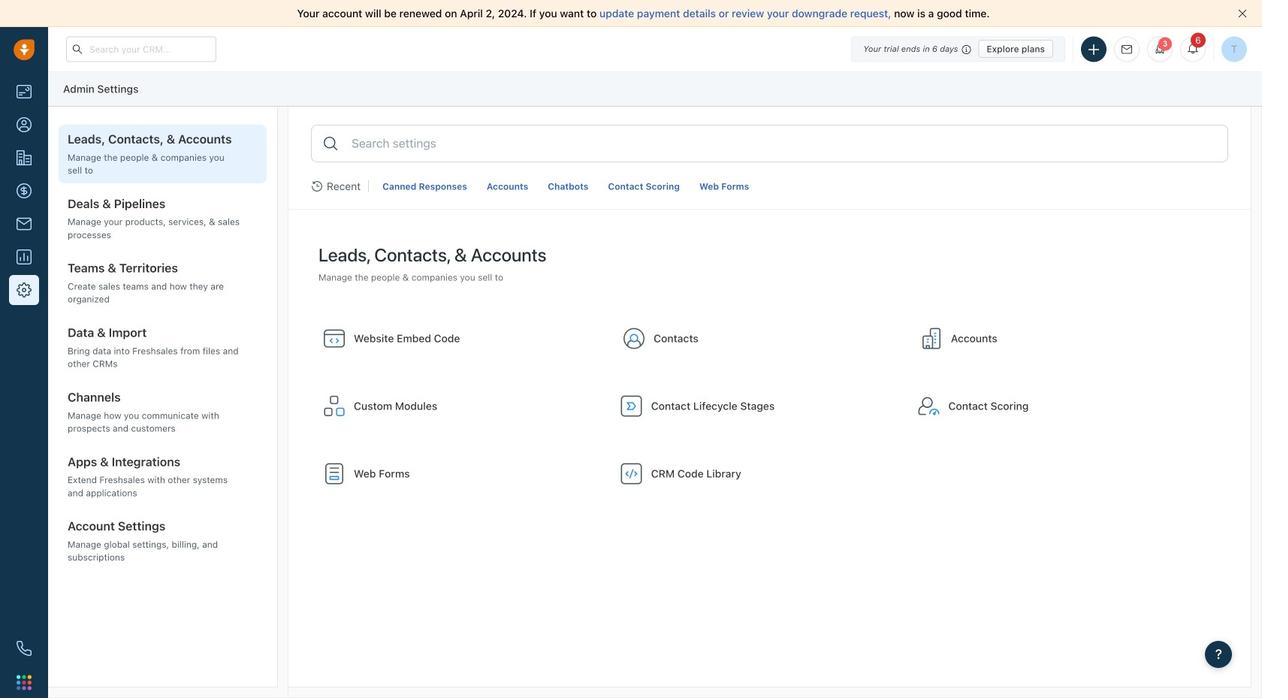 Task type: describe. For each thing, give the bounding box(es) containing it.
build unique modules tailored to your business operations image
[[322, 394, 346, 418]]

set up stages and milestones to track your contact's journey image
[[620, 394, 644, 418]]

phone element
[[9, 634, 39, 664]]

manage &amp; customize fields associated with contacts image
[[622, 326, 646, 351]]

integrate your website with the crm to capture leads image
[[322, 326, 346, 351]]

use freddy's ai/ml capabilities to give your contacts a score out of 100 image
[[917, 394, 941, 418]]

Search settings text field
[[350, 134, 1217, 153]]

send email image
[[1122, 45, 1133, 54]]

Search your CRM... text field
[[66, 36, 216, 62]]

freshworks switcher image
[[17, 675, 32, 690]]

manage &amp; customize fields associated with accounts image
[[920, 326, 944, 351]]



Task type: vqa. For each thing, say whether or not it's contained in the screenshot.
Use Freddy's AI/ML capabilities to give your contacts a score out of 100 IMAGE at the bottom right of the page
yes



Task type: locate. For each thing, give the bounding box(es) containing it.
phone image
[[17, 641, 32, 656]]

close image
[[1239, 9, 1248, 18]]

automatically create contacts when website visitors sign up image
[[322, 462, 346, 486]]

a set of code libraries to add, track and update contacts image
[[620, 462, 644, 486]]



